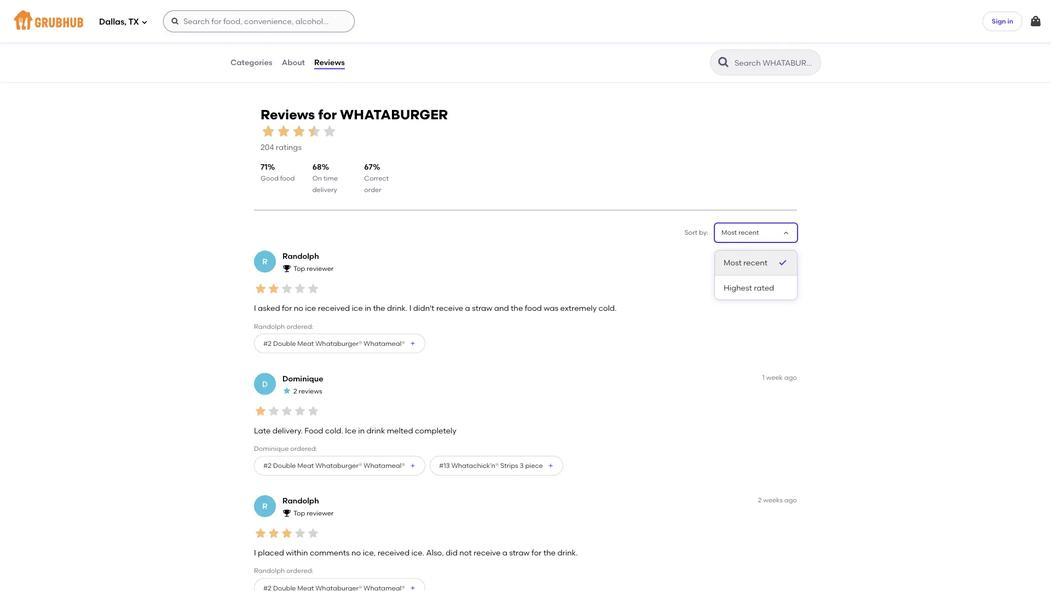 Task type: locate. For each thing, give the bounding box(es) containing it.
0 vertical spatial top
[[293, 265, 305, 273]]

didn't
[[413, 304, 435, 313]]

dominique up the 2 reviews
[[282, 374, 323, 383]]

food right good
[[280, 174, 295, 182]]

most recent up 'most recent' option
[[722, 229, 759, 237]]

in
[[1008, 17, 1013, 25], [365, 304, 371, 313], [358, 426, 365, 435]]

double for plus icon left of '#13'
[[273, 462, 296, 470]]

1 horizontal spatial for
[[318, 107, 337, 123]]

delivery inside 68 on time delivery
[[312, 186, 337, 193]]

0 vertical spatial trophy icon image
[[282, 264, 291, 273]]

food inside 71 good food
[[280, 174, 295, 182]]

min inside 25–40 min $3.49 delivery
[[462, 38, 474, 45]]

1 vertical spatial dominique
[[254, 445, 289, 453]]

1 horizontal spatial cold.
[[599, 304, 617, 313]]

2 horizontal spatial for
[[532, 548, 542, 558]]

meat up the 2 reviews
[[297, 339, 314, 347]]

most recent up highest rated
[[724, 258, 768, 267]]

comments
[[310, 548, 350, 558]]

reviews right 'about'
[[314, 58, 345, 67]]

double for plus icon underneath "didn't"
[[273, 339, 296, 347]]

1 vertical spatial recent
[[743, 258, 768, 267]]

0 vertical spatial r
[[262, 257, 268, 266]]

3 min from the left
[[658, 38, 670, 45]]

dallas,
[[99, 17, 127, 27]]

68
[[312, 162, 322, 172]]

2 top reviewer from the top
[[293, 509, 334, 517]]

0 horizontal spatial no
[[294, 304, 303, 313]]

i left "didn't"
[[409, 304, 411, 313]]

1 #2 double meat whataburger® whatameal® from the top
[[263, 339, 405, 347]]

1 trophy icon image from the top
[[282, 264, 291, 273]]

most inside 'most recent' option
[[724, 258, 742, 267]]

randolph ordered: for within
[[254, 567, 313, 575]]

for
[[318, 107, 337, 123], [282, 304, 292, 313], [532, 548, 542, 558]]

ratings right 118
[[779, 49, 805, 59]]

and
[[494, 304, 509, 313]]

0 vertical spatial dominique
[[282, 374, 323, 383]]

1 vertical spatial straw
[[509, 548, 530, 558]]

r up the asked
[[262, 257, 268, 266]]

2 meat from the top
[[297, 462, 314, 470]]

1 vertical spatial reviewer
[[307, 509, 334, 517]]

star icon image
[[370, 37, 379, 46], [379, 37, 388, 46], [388, 37, 397, 46], [397, 37, 405, 46], [397, 37, 405, 46], [405, 37, 414, 46], [762, 37, 770, 46], [770, 37, 779, 46], [779, 37, 788, 46], [788, 37, 797, 46], [788, 37, 797, 46], [797, 37, 805, 46], [261, 124, 276, 139], [276, 124, 291, 139], [291, 124, 307, 139], [307, 124, 322, 139], [307, 124, 322, 139], [322, 124, 337, 139], [254, 282, 267, 295], [267, 282, 280, 295], [280, 282, 293, 295], [293, 282, 307, 295], [307, 282, 320, 295], [282, 386, 291, 395], [254, 405, 267, 418], [267, 405, 280, 418], [280, 405, 293, 418], [293, 405, 307, 418], [307, 405, 320, 418], [254, 527, 267, 540], [267, 527, 280, 540], [280, 527, 293, 540], [293, 527, 307, 540], [307, 527, 320, 540]]

plus icon image right the piece
[[547, 463, 554, 469]]

1 whataburger® from the top
[[315, 339, 362, 347]]

delivery down time
[[312, 186, 337, 193]]

0 horizontal spatial receive
[[436, 304, 463, 313]]

#13 whatachick'n® strips 3 piece
[[439, 462, 543, 470]]

2 double from the top
[[273, 462, 296, 470]]

0 horizontal spatial ice
[[305, 304, 316, 313]]

0 vertical spatial receive
[[436, 304, 463, 313]]

2 horizontal spatial min
[[658, 38, 670, 45]]

1 horizontal spatial 2
[[758, 496, 762, 504]]

0 vertical spatial top reviewer
[[293, 265, 334, 273]]

1 vertical spatial top reviewer
[[293, 509, 334, 517]]

top reviewer for no
[[293, 265, 334, 273]]

d
[[262, 379, 268, 389]]

i left placed
[[254, 548, 256, 558]]

1 #2 double meat whataburger® whatameal® button from the top
[[254, 334, 425, 353]]

cold.
[[599, 304, 617, 313], [325, 426, 343, 435]]

min right 30–45 on the right top of the page
[[658, 38, 670, 45]]

drink
[[367, 426, 385, 435]]

sort
[[685, 229, 698, 237]]

2 reviewer from the top
[[307, 509, 334, 517]]

1 ago from the top
[[784, 374, 797, 382]]

2 vertical spatial ordered:
[[286, 567, 313, 575]]

71
[[261, 162, 268, 172]]

1 vertical spatial double
[[273, 462, 296, 470]]

delivery.
[[272, 426, 303, 435]]

0 vertical spatial ago
[[784, 374, 797, 382]]

0 vertical spatial no
[[294, 304, 303, 313]]

1 r from the top
[[262, 257, 268, 266]]

reviews up the 204 ratings
[[261, 107, 315, 123]]

1 week ago
[[762, 374, 797, 382]]

delivery for 25–40
[[459, 47, 484, 55]]

whataburger®
[[315, 339, 362, 347], [315, 462, 362, 470]]

0 vertical spatial most recent
[[722, 229, 759, 237]]

ihop link
[[246, 9, 414, 21]]

most inside the sort by: field
[[722, 229, 737, 237]]

1 vertical spatial cold.
[[325, 426, 343, 435]]

0 vertical spatial 2
[[293, 387, 297, 395]]

delivery right $4.99
[[655, 47, 679, 55]]

ice
[[305, 304, 316, 313], [352, 304, 363, 313]]

0 vertical spatial most
[[722, 229, 737, 237]]

0 vertical spatial in
[[1008, 17, 1013, 25]]

reviewer for no
[[307, 265, 334, 273]]

2 #2 double meat whataburger® whatameal® button from the top
[[254, 456, 425, 476]]

0 horizontal spatial the
[[373, 304, 385, 313]]

1 vertical spatial receive
[[474, 548, 501, 558]]

1 vertical spatial reviews
[[261, 107, 315, 123]]

2 #2 double meat whataburger® whatameal® from the top
[[263, 462, 405, 470]]

a
[[465, 304, 470, 313], [502, 548, 507, 558]]

svg image
[[1029, 15, 1042, 28], [171, 17, 180, 26], [141, 19, 148, 25]]

1 randolph ordered: from the top
[[254, 322, 313, 330]]

ago for i placed within comments no ice, received ice.  also, did not receive a straw for the drink.
[[784, 496, 797, 504]]

1 vertical spatial most recent
[[724, 258, 768, 267]]

meat down dominique ordered:
[[297, 462, 314, 470]]

1 vertical spatial trophy icon image
[[282, 509, 291, 518]]

#2 double meat whataburger® whatameal® up reviews
[[263, 339, 405, 347]]

ratings for 118 ratings
[[779, 49, 805, 59]]

receive
[[436, 304, 463, 313], [474, 548, 501, 558]]

recent
[[738, 229, 759, 237], [743, 258, 768, 267]]

0 vertical spatial #2 double meat whataburger® whatameal®
[[263, 339, 405, 347]]

0 horizontal spatial min
[[267, 38, 279, 45]]

time
[[324, 174, 338, 182]]

#2 double meat whataburger® whatameal® down ice
[[263, 462, 405, 470]]

0 horizontal spatial food
[[280, 174, 295, 182]]

trophy icon image for for
[[282, 264, 291, 273]]

0 horizontal spatial for
[[282, 304, 292, 313]]

min inside 35–50 min $5.49 delivery
[[267, 38, 279, 45]]

categories button
[[230, 43, 273, 82]]

1 top reviewer from the top
[[293, 265, 334, 273]]

0 vertical spatial recent
[[738, 229, 759, 237]]

randolph ordered: down placed
[[254, 567, 313, 575]]

1 vertical spatial #2
[[263, 462, 272, 470]]

reviewer for comments
[[307, 509, 334, 517]]

25–40
[[441, 38, 461, 45]]

ago
[[784, 374, 797, 382], [784, 496, 797, 504]]

top for comments
[[293, 509, 305, 517]]

0 horizontal spatial 2
[[293, 387, 297, 395]]

ago right "week"
[[784, 374, 797, 382]]

double
[[273, 339, 296, 347], [273, 462, 296, 470]]

main navigation navigation
[[0, 0, 1051, 43]]

Search for food, convenience, alcohol... search field
[[163, 10, 355, 32]]

recent inside option
[[743, 258, 768, 267]]

also,
[[426, 548, 444, 558]]

week
[[766, 374, 783, 382]]

0 vertical spatial whatameal®
[[364, 339, 405, 347]]

a right not
[[502, 548, 507, 558]]

ratings for 204 ratings
[[276, 143, 302, 152]]

delivery inside 30–45 min $4.99 delivery
[[655, 47, 679, 55]]

min right 25–40 at the left top of the page
[[462, 38, 474, 45]]

1 horizontal spatial food
[[525, 304, 542, 313]]

1 vertical spatial ago
[[784, 496, 797, 504]]

no right the asked
[[294, 304, 303, 313]]

ago for late delivery. food cold. ice in drink melted completely
[[784, 374, 797, 382]]

1 vertical spatial meat
[[297, 462, 314, 470]]

most up "highest"
[[724, 258, 742, 267]]

1 horizontal spatial ice
[[352, 304, 363, 313]]

1 vertical spatial 2
[[758, 496, 762, 504]]

randolph ordered: for for
[[254, 322, 313, 330]]

plus icon image inside the #13 whatachick'n® strips 3 piece "button"
[[547, 463, 554, 469]]

plus icon image down i placed within comments no ice, received ice.  also, did not receive a straw for the drink. on the bottom of the page
[[409, 585, 416, 591]]

120
[[375, 49, 386, 59]]

reviews
[[314, 58, 345, 67], [261, 107, 315, 123]]

0 vertical spatial whataburger®
[[315, 339, 362, 347]]

1 vertical spatial whatameal®
[[364, 462, 405, 470]]

#2 down the asked
[[263, 339, 272, 347]]

1 horizontal spatial no
[[351, 548, 361, 558]]

plus icon image
[[409, 340, 416, 347], [409, 463, 416, 469], [547, 463, 554, 469], [409, 585, 416, 591]]

recent up 'most recent' option
[[738, 229, 759, 237]]

delivery inside 25–40 min $3.49 delivery
[[459, 47, 484, 55]]

cold. right extremely
[[599, 304, 617, 313]]

2 top from the top
[[293, 509, 305, 517]]

strips
[[500, 462, 518, 470]]

cold. left ice
[[325, 426, 343, 435]]

1 meat from the top
[[297, 339, 314, 347]]

randolph
[[282, 252, 319, 261], [254, 322, 285, 330], [282, 496, 319, 506], [254, 567, 285, 575]]

melted
[[387, 426, 413, 435]]

piece
[[525, 462, 543, 470]]

1 reviewer from the top
[[307, 265, 334, 273]]

top
[[293, 265, 305, 273], [293, 509, 305, 517]]

ratings right the 'enough'
[[588, 38, 610, 45]]

double down the asked
[[273, 339, 296, 347]]

0 horizontal spatial drink.
[[387, 304, 407, 313]]

2 left weeks
[[758, 496, 762, 504]]

plus icon image left '#13'
[[409, 463, 416, 469]]

0 vertical spatial received
[[318, 304, 350, 313]]

2 whatameal® from the top
[[364, 462, 405, 470]]

2 for 2 reviews
[[293, 387, 297, 395]]

Sort by: field
[[722, 228, 759, 238]]

food
[[280, 174, 295, 182], [525, 304, 542, 313]]

0 vertical spatial randolph ordered:
[[254, 322, 313, 330]]

2 weeks ago
[[758, 496, 797, 504]]

0 vertical spatial meat
[[297, 339, 314, 347]]

2 left reviews
[[293, 387, 297, 395]]

most
[[722, 229, 737, 237], [724, 258, 742, 267]]

delivery up 'about'
[[264, 47, 288, 55]]

1 vertical spatial most
[[724, 258, 742, 267]]

i left the asked
[[254, 304, 256, 313]]

0 vertical spatial double
[[273, 339, 296, 347]]

1 double from the top
[[273, 339, 296, 347]]

min inside 30–45 min $4.99 delivery
[[658, 38, 670, 45]]

ordered:
[[286, 322, 313, 330], [290, 445, 317, 453], [286, 567, 313, 575]]

whataburger® for plus icon left of '#13'
[[315, 462, 362, 470]]

1 horizontal spatial drink.
[[557, 548, 578, 558]]

1 vertical spatial received
[[378, 548, 410, 558]]

2 whataburger® from the top
[[315, 462, 362, 470]]

#2 double meat whataburger® whatameal® for plus icon left of '#13'
[[263, 462, 405, 470]]

1 vertical spatial top
[[293, 509, 305, 517]]

ratings right 120
[[388, 49, 414, 59]]

1 ice from the left
[[305, 304, 316, 313]]

0 vertical spatial #2
[[263, 339, 272, 347]]

straw right not
[[509, 548, 530, 558]]

0 horizontal spatial a
[[465, 304, 470, 313]]

dominique for dominique
[[282, 374, 323, 383]]

2 r from the top
[[262, 502, 268, 511]]

0 vertical spatial straw
[[472, 304, 492, 313]]

american
[[261, 24, 293, 32]]

1 vertical spatial randolph ordered:
[[254, 567, 313, 575]]

67
[[364, 162, 373, 172]]

30–45 min $4.99 delivery
[[637, 38, 679, 55]]

0 horizontal spatial svg image
[[141, 19, 148, 25]]

1 horizontal spatial straw
[[509, 548, 530, 558]]

1 vertical spatial #2 double meat whataburger® whatameal®
[[263, 462, 405, 470]]

a left and
[[465, 304, 470, 313]]

2 reviews
[[293, 387, 322, 395]]

#2
[[263, 339, 272, 347], [263, 462, 272, 470]]

1 top from the top
[[293, 265, 305, 273]]

delivery right "$3.49"
[[459, 47, 484, 55]]

recent up highest rated
[[743, 258, 768, 267]]

1 horizontal spatial min
[[462, 38, 474, 45]]

was
[[544, 304, 558, 313]]

meat
[[297, 339, 314, 347], [297, 462, 314, 470]]

1 vertical spatial no
[[351, 548, 361, 558]]

1 vertical spatial #2 double meat whataburger® whatameal® button
[[254, 456, 425, 476]]

35–50 min $5.49 delivery
[[246, 38, 288, 55]]

ratings
[[588, 38, 610, 45], [388, 49, 414, 59], [779, 49, 805, 59], [276, 143, 302, 152]]

2 randolph ordered: from the top
[[254, 567, 313, 575]]

1 vertical spatial whataburger®
[[315, 462, 362, 470]]

delivery inside 35–50 min $5.49 delivery
[[264, 47, 288, 55]]

1 vertical spatial ordered:
[[290, 445, 317, 453]]

1 horizontal spatial a
[[502, 548, 507, 558]]

trophy icon image
[[282, 264, 291, 273], [282, 509, 291, 518]]

delivery
[[264, 47, 288, 55], [459, 47, 484, 55], [655, 47, 679, 55], [312, 186, 337, 193]]

food left was
[[525, 304, 542, 313]]

0 horizontal spatial straw
[[472, 304, 492, 313]]

highest rated
[[724, 283, 774, 292]]

most recent
[[722, 229, 759, 237], [724, 258, 768, 267]]

2 horizontal spatial the
[[543, 548, 556, 558]]

receive right not
[[474, 548, 501, 558]]

2
[[293, 387, 297, 395], [758, 496, 762, 504]]

dominique down late
[[254, 445, 289, 453]]

#2 down dominique ordered:
[[263, 462, 272, 470]]

r up placed
[[262, 502, 268, 511]]

randolph ordered: down the asked
[[254, 322, 313, 330]]

ago right weeks
[[784, 496, 797, 504]]

in inside button
[[1008, 17, 1013, 25]]

1 #2 from the top
[[263, 339, 272, 347]]

1 vertical spatial r
[[262, 502, 268, 511]]

0 vertical spatial reviews
[[314, 58, 345, 67]]

1 horizontal spatial received
[[378, 548, 410, 558]]

#2 double meat whataburger® whatameal®
[[263, 339, 405, 347], [263, 462, 405, 470]]

0 vertical spatial ordered:
[[286, 322, 313, 330]]

most right by:
[[722, 229, 737, 237]]

double down dominique ordered:
[[273, 462, 296, 470]]

no left ice,
[[351, 548, 361, 558]]

min down american
[[267, 38, 279, 45]]

receive right "didn't"
[[436, 304, 463, 313]]

1 min from the left
[[267, 38, 279, 45]]

drink.
[[387, 304, 407, 313], [557, 548, 578, 558]]

2 trophy icon image from the top
[[282, 509, 291, 518]]

2 ago from the top
[[784, 496, 797, 504]]

reviewer
[[307, 265, 334, 273], [307, 509, 334, 517]]

straw left and
[[472, 304, 492, 313]]

randolph ordered:
[[254, 322, 313, 330], [254, 567, 313, 575]]

min
[[267, 38, 279, 45], [462, 38, 474, 45], [658, 38, 670, 45]]

1 whatameal® from the top
[[364, 339, 405, 347]]

r
[[262, 257, 268, 266], [262, 502, 268, 511]]

0 vertical spatial #2 double meat whataburger® whatameal® button
[[254, 334, 425, 353]]

2 min from the left
[[462, 38, 474, 45]]

0 vertical spatial drink.
[[387, 304, 407, 313]]

reviews inside "button"
[[314, 58, 345, 67]]

2 ice from the left
[[352, 304, 363, 313]]

120 ratings
[[375, 49, 414, 59]]

0 vertical spatial reviewer
[[307, 265, 334, 273]]

ratings right 204
[[276, 143, 302, 152]]

0 vertical spatial food
[[280, 174, 295, 182]]

ordered: for for
[[286, 322, 313, 330]]



Task type: describe. For each thing, give the bounding box(es) containing it.
enough
[[562, 38, 586, 45]]

25–40 min $3.49 delivery
[[441, 38, 484, 55]]

not enough ratings
[[548, 38, 610, 45]]

reviews for reviews
[[314, 58, 345, 67]]

delivery for 35–50
[[264, 47, 288, 55]]

top reviewer for comments
[[293, 509, 334, 517]]

meat for 1st #2 double meat whataburger® whatameal® button from the top
[[297, 339, 314, 347]]

most recent option
[[715, 251, 797, 276]]

reviews for reviews for whataburger
[[261, 107, 315, 123]]

1 horizontal spatial svg image
[[171, 17, 180, 26]]

recent inside the sort by: field
[[738, 229, 759, 237]]

top for no
[[293, 265, 305, 273]]

0 horizontal spatial cold.
[[325, 426, 343, 435]]

118
[[768, 49, 778, 59]]

not
[[459, 548, 472, 558]]

#2 double meat whataburger® whatameal® for plus icon underneath "didn't"
[[263, 339, 405, 347]]

by:
[[699, 229, 708, 237]]

extremely
[[560, 304, 597, 313]]

1 horizontal spatial receive
[[474, 548, 501, 558]]

not
[[548, 38, 560, 45]]

did
[[446, 548, 458, 558]]

2 vertical spatial in
[[358, 426, 365, 435]]

whataburger® for plus icon underneath "didn't"
[[315, 339, 362, 347]]

ratings for 120 ratings
[[388, 49, 414, 59]]

0 vertical spatial for
[[318, 107, 337, 123]]

Search WHATABURGER search field
[[734, 57, 817, 68]]

i for ice
[[254, 304, 256, 313]]

subscription pass image
[[246, 23, 257, 32]]

highest
[[724, 283, 752, 292]]

$5.49
[[246, 47, 262, 55]]

ordered: for food
[[290, 445, 317, 453]]

sign in button
[[983, 11, 1023, 31]]

asked
[[258, 304, 280, 313]]

on
[[312, 174, 322, 182]]

#13 whatachick'n® strips 3 piece button
[[430, 456, 563, 476]]

rated
[[754, 283, 774, 292]]

68 on time delivery
[[312, 162, 338, 193]]

204
[[261, 143, 274, 152]]

completely
[[415, 426, 456, 435]]

30–45
[[637, 38, 656, 45]]

1 horizontal spatial the
[[511, 304, 523, 313]]

$3.49
[[441, 47, 458, 55]]

i for no
[[254, 548, 256, 558]]

ordered: for within
[[286, 567, 313, 575]]

reviews button
[[314, 43, 345, 82]]

min for 118 ratings
[[658, 38, 670, 45]]

meat for second #2 double meat whataburger® whatameal® button from the top of the page
[[297, 462, 314, 470]]

ice,
[[363, 548, 376, 558]]

118 ratings
[[768, 49, 805, 59]]

r for asked
[[262, 257, 268, 266]]

order
[[364, 186, 381, 193]]

caret down icon image
[[782, 229, 791, 237]]

delivery for 68
[[312, 186, 337, 193]]

reviews
[[299, 387, 322, 395]]

2 #2 from the top
[[263, 462, 272, 470]]

1 vertical spatial in
[[365, 304, 371, 313]]

yesterday
[[766, 251, 797, 259]]

check icon image
[[777, 257, 788, 268]]

71 good food
[[261, 162, 295, 182]]

tx
[[128, 17, 139, 27]]

1 vertical spatial for
[[282, 304, 292, 313]]

trophy icon image for within
[[282, 509, 291, 518]]

late
[[254, 426, 271, 435]]

0 horizontal spatial received
[[318, 304, 350, 313]]

search icon image
[[717, 56, 730, 69]]

dallas, tx
[[99, 17, 139, 27]]

1 vertical spatial drink.
[[557, 548, 578, 558]]

2 for 2 weeks ago
[[758, 496, 762, 504]]

0 vertical spatial a
[[465, 304, 470, 313]]

delivery for 30–45
[[655, 47, 679, 55]]

1 vertical spatial a
[[502, 548, 507, 558]]

sort by:
[[685, 229, 708, 237]]

whatachick'n®
[[451, 462, 499, 470]]

$4.99
[[637, 47, 653, 55]]

#13
[[439, 462, 450, 470]]

3
[[520, 462, 524, 470]]

about button
[[281, 43, 306, 82]]

ice.
[[411, 548, 424, 558]]

correct
[[364, 174, 389, 182]]

35–50
[[246, 38, 265, 45]]

most recent inside option
[[724, 258, 768, 267]]

about
[[282, 58, 305, 67]]

dominique ordered:
[[254, 445, 317, 453]]

ice
[[345, 426, 356, 435]]

plus icon image down "didn't"
[[409, 340, 416, 347]]

i asked for no ice received ice in the drink.  i didn't receive a straw and the food was extremely cold.
[[254, 304, 617, 313]]

whatameal® for plus icon left of '#13'
[[364, 462, 405, 470]]

categories
[[230, 58, 272, 67]]

1
[[762, 374, 765, 382]]

204 ratings
[[261, 143, 302, 152]]

whataburger
[[340, 107, 448, 123]]

2 horizontal spatial svg image
[[1029, 15, 1042, 28]]

sign
[[992, 17, 1006, 25]]

1 vertical spatial food
[[525, 304, 542, 313]]

dominique for dominique ordered:
[[254, 445, 289, 453]]

placed
[[258, 548, 284, 558]]

good
[[261, 174, 279, 182]]

whatameal® for plus icon underneath "didn't"
[[364, 339, 405, 347]]

min for 120 ratings
[[267, 38, 279, 45]]

sign in
[[992, 17, 1013, 25]]

0 vertical spatial cold.
[[599, 304, 617, 313]]

within
[[286, 548, 308, 558]]

ihop
[[246, 9, 268, 20]]

food
[[305, 426, 323, 435]]

67 correct order
[[364, 162, 389, 193]]

r for placed
[[262, 502, 268, 511]]

weeks
[[763, 496, 783, 504]]

reviews for whataburger
[[261, 107, 448, 123]]

2 vertical spatial for
[[532, 548, 542, 558]]

late delivery. food cold. ice in drink melted completely
[[254, 426, 456, 435]]

i placed within comments no ice, received ice.  also, did not receive a straw for the drink.
[[254, 548, 578, 558]]



Task type: vqa. For each thing, say whether or not it's contained in the screenshot.
week in the bottom of the page
yes



